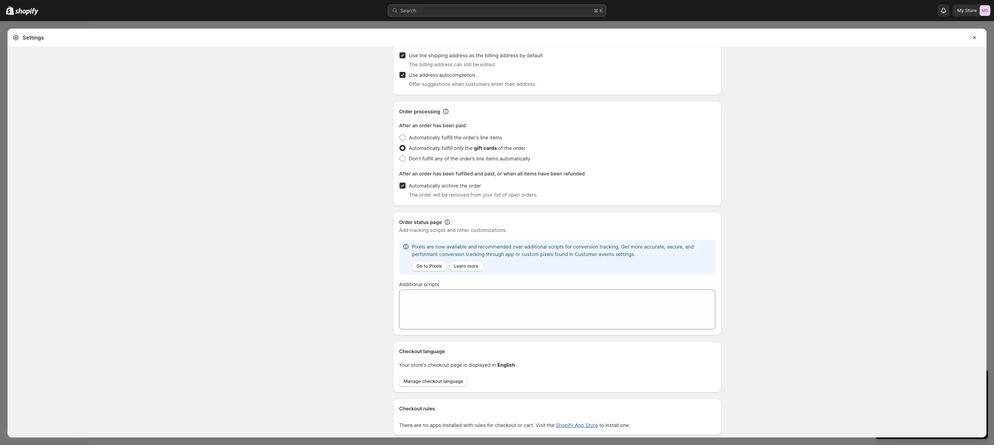 Task type: locate. For each thing, give the bounding box(es) containing it.
0 vertical spatial automatically
[[409, 135, 441, 141]]

0 vertical spatial checkout
[[428, 362, 449, 368]]

1 vertical spatial rules
[[475, 422, 486, 428]]

use address autocompletion
[[409, 72, 476, 78]]

are
[[427, 244, 434, 250], [414, 422, 422, 428]]

scripts
[[430, 227, 446, 233], [549, 244, 564, 250], [424, 281, 440, 288]]

checkout for checkout rules
[[399, 406, 422, 412]]

1 horizontal spatial tracking
[[466, 251, 485, 257]]

use left shipping
[[409, 52, 418, 58]]

1 vertical spatial after
[[399, 171, 411, 177]]

order up from
[[469, 183, 481, 189]]

additional
[[525, 244, 547, 250]]

0 vertical spatial in
[[570, 251, 574, 257]]

checkout up the there
[[399, 406, 422, 412]]

1 vertical spatial page
[[451, 362, 462, 368]]

1 has from the top
[[433, 122, 442, 128]]

0 vertical spatial be
[[473, 61, 479, 67]]

1 vertical spatial or
[[516, 251, 521, 257]]

0 vertical spatial language
[[424, 349, 445, 355]]

after down "order processing"
[[399, 122, 411, 128]]

the up the automatically
[[505, 145, 512, 151]]

1 horizontal spatial rules
[[475, 422, 486, 428]]

pixels are now available and recommended over additional scripts for conversion tracking. get more accurate, secure, and performant conversion tracking through app or custom pixels found in customer events settings.
[[412, 244, 694, 257]]

1 an from the top
[[413, 122, 418, 128]]

0 horizontal spatial when
[[452, 81, 464, 87]]

0 horizontal spatial store
[[586, 422, 598, 428]]

0 vertical spatial has
[[433, 122, 442, 128]]

been
[[443, 122, 455, 128], [443, 171, 455, 177], [551, 171, 563, 177]]

are inside pixels are now available and recommended over additional scripts for conversion tracking. get more accurate, secure, and performant conversion tracking through app or custom pixels found in customer events settings.
[[427, 244, 434, 250]]

0 vertical spatial an
[[413, 122, 418, 128]]

1 vertical spatial an
[[413, 171, 418, 177]]

for right with
[[487, 422, 494, 428]]

automatically for automatically archive the order
[[409, 183, 441, 189]]

be
[[473, 61, 479, 67], [442, 192, 448, 198]]

in left english
[[492, 362, 496, 368]]

0 vertical spatial after
[[399, 122, 411, 128]]

and left paid,
[[475, 171, 484, 177]]

for inside pixels are now available and recommended over additional scripts for conversion tracking. get more accurate, secure, and performant conversion tracking through app or custom pixels found in customer events settings.
[[566, 244, 572, 250]]

of right any
[[445, 156, 449, 162]]

0 horizontal spatial to
[[424, 263, 428, 269]]

be right the still
[[473, 61, 479, 67]]

1 vertical spatial for
[[487, 422, 494, 428]]

shopify
[[556, 422, 574, 428]]

to inside status
[[424, 263, 428, 269]]

2 use from the top
[[409, 72, 418, 78]]

the for the order will be removed from your list of open orders.
[[409, 192, 418, 198]]

k
[[600, 8, 603, 14]]

billing down shipping
[[420, 61, 433, 67]]

1 vertical spatial are
[[414, 422, 422, 428]]

1 horizontal spatial conversion
[[574, 244, 599, 250]]

fulfill down 'after an order has been paid'
[[442, 135, 453, 141]]

conversion down available
[[440, 251, 465, 257]]

checkout right manage
[[423, 379, 443, 384]]

your store's checkout page is displayed in english
[[399, 362, 515, 368]]

or inside pixels are now available and recommended over additional scripts for conversion tracking. get more accurate, secure, and performant conversion tracking through app or custom pixels found in customer events settings.
[[516, 251, 521, 257]]

1 horizontal spatial pixels
[[430, 263, 442, 269]]

0 vertical spatial tracking
[[410, 227, 429, 233]]

2 the from the top
[[409, 192, 418, 198]]

to right the go
[[424, 263, 428, 269]]

performant
[[412, 251, 438, 257]]

any
[[435, 156, 443, 162]]

list
[[495, 192, 501, 198]]

use for use the shipping address as the billing address by default
[[409, 52, 418, 58]]

1 horizontal spatial be
[[473, 61, 479, 67]]

don't
[[409, 156, 421, 162]]

visit
[[536, 422, 546, 428]]

1 vertical spatial scripts
[[549, 244, 564, 250]]

rules right with
[[475, 422, 486, 428]]

1 checkout from the top
[[399, 349, 422, 355]]

tracking up learn more
[[466, 251, 485, 257]]

of right list
[[503, 192, 507, 198]]

0 vertical spatial page
[[430, 219, 442, 225]]

when
[[452, 81, 464, 87], [504, 171, 516, 177]]

0 vertical spatial the
[[409, 61, 418, 67]]

more right learn
[[468, 263, 479, 269]]

more inside pixels are now available and recommended over additional scripts for conversion tracking. get more accurate, secure, and performant conversion tracking through app or custom pixels found in customer events settings.
[[631, 244, 643, 250]]

1 vertical spatial pixels
[[430, 263, 442, 269]]

an
[[413, 122, 418, 128], [413, 171, 418, 177]]

as
[[470, 52, 475, 58]]

1 vertical spatial order
[[399, 219, 413, 225]]

⌘
[[594, 8, 599, 14]]

the billing address can still be edited.
[[409, 61, 497, 67]]

1 the from the top
[[409, 61, 418, 67]]

1 horizontal spatial billing
[[485, 52, 499, 58]]

billing up edited.
[[485, 52, 499, 58]]

no
[[423, 422, 429, 428]]

1 vertical spatial conversion
[[440, 251, 465, 257]]

0 vertical spatial are
[[427, 244, 434, 250]]

fulfill left only
[[442, 145, 453, 151]]

scripts inside pixels are now available and recommended over additional scripts for conversion tracking. get more accurate, secure, and performant conversion tracking through app or custom pixels found in customer events settings.
[[549, 244, 564, 250]]

items right all
[[524, 171, 537, 177]]

the left the will
[[409, 192, 418, 198]]

1 horizontal spatial when
[[504, 171, 516, 177]]

are for there
[[414, 422, 422, 428]]

address left by
[[500, 52, 519, 58]]

checkout
[[399, 349, 422, 355], [399, 406, 422, 412]]

an down "order processing"
[[413, 122, 418, 128]]

0 vertical spatial items
[[490, 135, 503, 141]]

2 an from the top
[[413, 171, 418, 177]]

conversion
[[574, 244, 599, 250], [440, 251, 465, 257]]

1 vertical spatial has
[[433, 171, 442, 177]]

after down don't
[[399, 171, 411, 177]]

the right 'visit' at the bottom of page
[[547, 422, 555, 428]]

1 automatically from the top
[[409, 135, 441, 141]]

customers
[[466, 81, 490, 87]]

shopify image
[[6, 6, 14, 15], [15, 8, 39, 15]]

dialog
[[990, 29, 995, 438]]

orders.
[[522, 192, 538, 198]]

0 horizontal spatial are
[[414, 422, 422, 428]]

apps
[[430, 422, 441, 428]]

items down cards
[[486, 156, 499, 162]]

order
[[420, 122, 432, 128], [514, 145, 526, 151], [420, 171, 432, 177], [469, 183, 481, 189], [420, 192, 432, 198]]

of right cards
[[499, 145, 503, 151]]

for
[[566, 244, 572, 250], [487, 422, 494, 428]]

address up can
[[450, 52, 468, 58]]

order down don't
[[420, 171, 432, 177]]

2 vertical spatial fulfill
[[423, 156, 434, 162]]

are left no
[[414, 422, 422, 428]]

automatically
[[409, 135, 441, 141], [409, 145, 441, 151], [409, 183, 441, 189]]

order for order processing
[[399, 109, 413, 115]]

fulfill left any
[[423, 156, 434, 162]]

are up performant
[[427, 244, 434, 250]]

english
[[498, 362, 515, 368]]

app
[[506, 251, 515, 257]]

customizations.
[[471, 227, 507, 233]]

2 vertical spatial or
[[518, 422, 523, 428]]

checkout up manage checkout language
[[428, 362, 449, 368]]

automatically up the will
[[409, 183, 441, 189]]

been left the paid
[[443, 122, 455, 128]]

1 vertical spatial the
[[409, 192, 418, 198]]

tracking
[[410, 227, 429, 233], [466, 251, 485, 257]]

page
[[430, 219, 442, 225], [451, 362, 462, 368]]

1 after from the top
[[399, 122, 411, 128]]

1 vertical spatial language
[[444, 379, 464, 384]]

1 vertical spatial automatically
[[409, 145, 441, 151]]

status
[[414, 219, 429, 225]]

order up the automatically
[[514, 145, 526, 151]]

your
[[483, 192, 493, 198]]

0 vertical spatial checkout
[[399, 349, 422, 355]]

1 use from the top
[[409, 52, 418, 58]]

through
[[486, 251, 504, 257]]

0 horizontal spatial pixels
[[412, 244, 426, 250]]

store right app
[[586, 422, 598, 428]]

or right paid,
[[498, 171, 502, 177]]

use the shipping address as the billing address by default
[[409, 52, 543, 58]]

gift
[[474, 145, 483, 151]]

cart.
[[524, 422, 535, 428]]

automatically down 'after an order has been paid'
[[409, 135, 441, 141]]

1 horizontal spatial for
[[566, 244, 572, 250]]

0 horizontal spatial conversion
[[440, 251, 465, 257]]

2 checkout from the top
[[399, 406, 422, 412]]

0 vertical spatial billing
[[485, 52, 499, 58]]

use
[[409, 52, 418, 58], [409, 72, 418, 78]]

2 vertical spatial checkout
[[495, 422, 517, 428]]

⌘ k
[[594, 8, 603, 14]]

use up offer
[[409, 72, 418, 78]]

get
[[622, 244, 630, 250]]

2 vertical spatial automatically
[[409, 183, 441, 189]]

checkout left the "cart."
[[495, 422, 517, 428]]

the right as
[[476, 52, 484, 58]]

2 after from the top
[[399, 171, 411, 177]]

line down the gift on the top left of the page
[[477, 156, 485, 162]]

my store image
[[981, 5, 991, 16]]

pixels
[[412, 244, 426, 250], [430, 263, 442, 269]]

still
[[464, 61, 472, 67]]

1 horizontal spatial are
[[427, 244, 434, 250]]

go to pixels
[[417, 263, 442, 269]]

has
[[433, 122, 442, 128], [433, 171, 442, 177]]

secure,
[[667, 244, 684, 250]]

scripts up found
[[549, 244, 564, 250]]

1 vertical spatial when
[[504, 171, 516, 177]]

for up found
[[566, 244, 572, 250]]

1 vertical spatial fulfill
[[442, 145, 453, 151]]

1 horizontal spatial in
[[570, 251, 574, 257]]

after an order has been fulfilled and paid, or when all items have been refunded
[[399, 171, 585, 177]]

items
[[490, 135, 503, 141], [486, 156, 499, 162], [524, 171, 537, 177]]

1 horizontal spatial store
[[966, 8, 977, 13]]

after for after an order has been fulfilled and paid, or when all items have been refunded
[[399, 171, 411, 177]]

can
[[454, 61, 463, 67]]

scripts down go to pixels link in the bottom left of the page
[[424, 281, 440, 288]]

1 vertical spatial more
[[468, 263, 479, 269]]

3 automatically from the top
[[409, 183, 441, 189]]

offer
[[409, 81, 421, 87]]

rules up no
[[424, 406, 435, 412]]

scripts up now
[[430, 227, 446, 233]]

0 vertical spatial conversion
[[574, 244, 599, 250]]

items up cards
[[490, 135, 503, 141]]

2 order from the top
[[399, 219, 413, 225]]

1 vertical spatial tracking
[[466, 251, 485, 257]]

1 day left in your trial element
[[876, 390, 989, 439]]

to left install
[[600, 422, 604, 428]]

my store
[[958, 8, 977, 13]]

line up cards
[[481, 135, 489, 141]]

when left all
[[504, 171, 516, 177]]

checkout
[[428, 362, 449, 368], [423, 379, 443, 384], [495, 422, 517, 428]]

automatically up don't
[[409, 145, 441, 151]]

page right status
[[430, 219, 442, 225]]

1 vertical spatial line
[[477, 156, 485, 162]]

pixels down performant
[[430, 263, 442, 269]]

manage checkout language
[[404, 379, 464, 384]]

1 vertical spatial be
[[442, 192, 448, 198]]

pixels up performant
[[412, 244, 426, 250]]

0 vertical spatial pixels
[[412, 244, 426, 250]]

fulfilled
[[456, 171, 473, 177]]

1 order from the top
[[399, 109, 413, 115]]

0 vertical spatial fulfill
[[442, 135, 453, 141]]

2 has from the top
[[433, 171, 442, 177]]

automatically fulfill only the gift cards of the order
[[409, 145, 526, 151]]

suggestions
[[422, 81, 451, 87]]

0 horizontal spatial in
[[492, 362, 496, 368]]

1 vertical spatial store
[[586, 422, 598, 428]]

more right get
[[631, 244, 643, 250]]

refunded
[[564, 171, 585, 177]]

store's
[[411, 362, 427, 368]]

1 vertical spatial to
[[600, 422, 604, 428]]

0 vertical spatial for
[[566, 244, 572, 250]]

0 horizontal spatial for
[[487, 422, 494, 428]]

0 vertical spatial line
[[481, 135, 489, 141]]

the up offer
[[409, 61, 418, 67]]

1 horizontal spatial more
[[631, 244, 643, 250]]

1 vertical spatial billing
[[420, 61, 433, 67]]

in right found
[[570, 251, 574, 257]]

0 horizontal spatial be
[[442, 192, 448, 198]]

order up the add
[[399, 219, 413, 225]]

order left processing
[[399, 109, 413, 115]]

there
[[399, 422, 413, 428]]

paid
[[456, 122, 466, 128]]

2 vertical spatial items
[[524, 171, 537, 177]]

when down autocompletion
[[452, 81, 464, 87]]

1 vertical spatial use
[[409, 72, 418, 78]]

to
[[424, 263, 428, 269], [600, 422, 604, 428]]

after for after an order has been paid
[[399, 122, 411, 128]]

0 vertical spatial use
[[409, 52, 418, 58]]

address.
[[517, 81, 537, 87]]

0 vertical spatial order
[[399, 109, 413, 115]]

displayed
[[469, 362, 491, 368]]

pixels inside go to pixels link
[[430, 263, 442, 269]]

1 horizontal spatial page
[[451, 362, 462, 368]]

more
[[631, 244, 643, 250], [468, 263, 479, 269]]

conversion up customer
[[574, 244, 599, 250]]

page left is
[[451, 362, 462, 368]]

checkout up your on the left of the page
[[399, 349, 422, 355]]

language
[[424, 349, 445, 355], [444, 379, 464, 384]]

be right the will
[[442, 192, 448, 198]]

order
[[399, 109, 413, 115], [399, 219, 413, 225]]

of
[[499, 145, 503, 151], [445, 156, 449, 162], [503, 192, 507, 198]]

tracking down order status page at left
[[410, 227, 429, 233]]

0 vertical spatial when
[[452, 81, 464, 87]]

language down your store's checkout page is displayed in english
[[444, 379, 464, 384]]

1 vertical spatial checkout
[[423, 379, 443, 384]]

or down over
[[516, 251, 521, 257]]

2 automatically from the top
[[409, 145, 441, 151]]

has down processing
[[433, 122, 442, 128]]

or left the "cart."
[[518, 422, 523, 428]]

been up archive
[[443, 171, 455, 177]]

the left shipping
[[420, 52, 427, 58]]

0 vertical spatial to
[[424, 263, 428, 269]]

0 vertical spatial more
[[631, 244, 643, 250]]

an down don't
[[413, 171, 418, 177]]

0 horizontal spatial more
[[468, 263, 479, 269]]

0 horizontal spatial rules
[[424, 406, 435, 412]]

1 vertical spatial checkout
[[399, 406, 422, 412]]

customer
[[575, 251, 598, 257]]

language up store's
[[424, 349, 445, 355]]

has up automatically archive the order
[[433, 171, 442, 177]]

automatically for automatically fulfill the order's line items
[[409, 135, 441, 141]]

store right my
[[966, 8, 977, 13]]



Task type: describe. For each thing, give the bounding box(es) containing it.
don't fulfill any of the order's line items automatically
[[409, 156, 531, 162]]

by
[[520, 52, 526, 58]]

address up suggestions
[[420, 72, 438, 78]]

Additional scripts text field
[[399, 290, 716, 330]]

been right have on the right of page
[[551, 171, 563, 177]]

the order will be removed from your list of open orders.
[[409, 192, 538, 198]]

pixels are now available and recommended over additional scripts for conversion tracking. get more accurate, secure, and performant conversion tracking through app or custom pixels found in customer events settings. status
[[399, 240, 716, 275]]

only
[[454, 145, 464, 151]]

and left other
[[447, 227, 456, 233]]

cards
[[484, 145, 497, 151]]

automatically archive the order
[[409, 183, 481, 189]]

manage checkout language link
[[399, 376, 468, 387]]

the left the gift on the top left of the page
[[465, 145, 473, 151]]

there are no apps installed with rules for checkout or cart. visit the shopify app store to install one.
[[399, 422, 631, 428]]

pixels
[[540, 251, 554, 257]]

now
[[436, 244, 445, 250]]

is
[[464, 362, 468, 368]]

fulfill for any
[[423, 156, 434, 162]]

1 vertical spatial in
[[492, 362, 496, 368]]

an for automatically fulfill the order's line items
[[413, 122, 418, 128]]

manage
[[404, 379, 421, 384]]

custom
[[522, 251, 539, 257]]

from
[[471, 192, 482, 198]]

settings.
[[616, 251, 636, 257]]

pixels inside pixels are now available and recommended over additional scripts for conversion tracking. get more accurate, secure, and performant conversion tracking through app or custom pixels found in customer events settings.
[[412, 244, 426, 250]]

events
[[599, 251, 615, 257]]

their
[[505, 81, 516, 87]]

checkout language
[[399, 349, 445, 355]]

paid,
[[485, 171, 496, 177]]

enter
[[492, 81, 504, 87]]

offer suggestions when customers enter their address.
[[409, 81, 537, 87]]

add tracking scripts and other customizations.
[[399, 227, 507, 233]]

app
[[575, 422, 585, 428]]

found
[[555, 251, 568, 257]]

in inside pixels are now available and recommended over additional scripts for conversion tracking. get more accurate, secure, and performant conversion tracking through app or custom pixels found in customer events settings.
[[570, 251, 574, 257]]

the up the 'removed'
[[460, 183, 468, 189]]

order down processing
[[420, 122, 432, 128]]

add
[[399, 227, 409, 233]]

and right secure,
[[686, 244, 694, 250]]

go
[[417, 263, 423, 269]]

1 vertical spatial items
[[486, 156, 499, 162]]

1 horizontal spatial shopify image
[[15, 8, 39, 15]]

address down shipping
[[434, 61, 453, 67]]

order's
[[463, 135, 479, 141]]

automatically
[[500, 156, 531, 162]]

automatically for automatically fulfill only the gift cards of the order
[[409, 145, 441, 151]]

other
[[457, 227, 470, 233]]

additional
[[399, 281, 423, 288]]

autocompletion
[[440, 72, 476, 78]]

the up only
[[454, 135, 462, 141]]

an for automatically archive the order
[[413, 171, 418, 177]]

0 vertical spatial scripts
[[430, 227, 446, 233]]

the for the billing address can still be edited.
[[409, 61, 418, 67]]

edited.
[[481, 61, 497, 67]]

the down only
[[451, 156, 458, 162]]

have
[[538, 171, 550, 177]]

order status page
[[399, 219, 442, 225]]

with
[[464, 422, 473, 428]]

0 vertical spatial store
[[966, 8, 977, 13]]

settings dialog
[[8, 0, 987, 438]]

additional scripts
[[399, 281, 440, 288]]

shopify app store link
[[556, 422, 598, 428]]

use for use address autocompletion
[[409, 72, 418, 78]]

0 horizontal spatial page
[[430, 219, 442, 225]]

store inside settings dialog
[[586, 422, 598, 428]]

checkout for checkout language
[[399, 349, 422, 355]]

archive
[[442, 183, 459, 189]]

checkout rules
[[399, 406, 435, 412]]

installed
[[443, 422, 462, 428]]

are for pixels
[[427, 244, 434, 250]]

search
[[401, 8, 417, 14]]

0 vertical spatial of
[[499, 145, 503, 151]]

shipping
[[429, 52, 448, 58]]

your
[[399, 362, 410, 368]]

order processing
[[399, 109, 441, 115]]

will
[[433, 192, 441, 198]]

0 horizontal spatial shopify image
[[6, 6, 14, 15]]

order's
[[460, 156, 475, 162]]

my
[[958, 8, 965, 13]]

tracking inside pixels are now available and recommended over additional scripts for conversion tracking. get more accurate, secure, and performant conversion tracking through app or custom pixels found in customer events settings.
[[466, 251, 485, 257]]

0 horizontal spatial tracking
[[410, 227, 429, 233]]

automatically fulfill the order's line items
[[409, 135, 503, 141]]

recommended
[[478, 244, 512, 250]]

accurate,
[[644, 244, 666, 250]]

all
[[518, 171, 523, 177]]

tracking.
[[600, 244, 620, 250]]

settings
[[23, 34, 44, 41]]

default
[[527, 52, 543, 58]]

open
[[509, 192, 520, 198]]

fulfill for the
[[442, 135, 453, 141]]

has for archive
[[433, 171, 442, 177]]

over
[[513, 244, 523, 250]]

order for order status page
[[399, 219, 413, 225]]

been for fulfilled
[[443, 171, 455, 177]]

after an order has been paid
[[399, 122, 466, 128]]

0 vertical spatial rules
[[424, 406, 435, 412]]

1 horizontal spatial to
[[600, 422, 604, 428]]

and right available
[[468, 244, 477, 250]]

install
[[606, 422, 619, 428]]

removed
[[449, 192, 470, 198]]

2 vertical spatial of
[[503, 192, 507, 198]]

available
[[447, 244, 467, 250]]

processing
[[414, 109, 441, 115]]

one.
[[621, 422, 631, 428]]

fulfill for only
[[442, 145, 453, 151]]

order left the will
[[420, 192, 432, 198]]

been for paid
[[443, 122, 455, 128]]

learn
[[454, 263, 467, 269]]

0 vertical spatial or
[[498, 171, 502, 177]]

0 horizontal spatial billing
[[420, 61, 433, 67]]

1 vertical spatial of
[[445, 156, 449, 162]]

2 vertical spatial scripts
[[424, 281, 440, 288]]

has for fulfill
[[433, 122, 442, 128]]



Task type: vqa. For each thing, say whether or not it's contained in the screenshot.
text box
no



